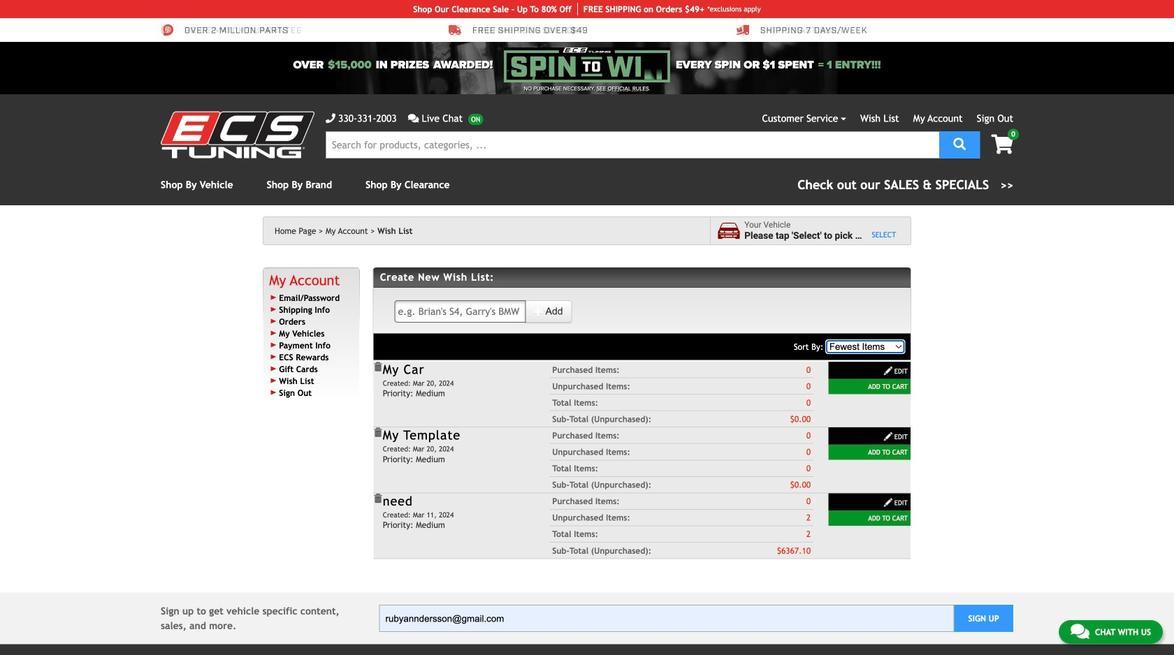 Task type: locate. For each thing, give the bounding box(es) containing it.
delete image
[[373, 362, 383, 372], [373, 428, 383, 438], [373, 494, 383, 504]]

1 vertical spatial white image
[[883, 498, 893, 508]]

0 vertical spatial delete image
[[373, 362, 383, 372]]

1 delete image from the top
[[373, 362, 383, 372]]

2 delete image from the top
[[373, 428, 383, 438]]

white image
[[534, 307, 544, 317], [883, 498, 893, 508]]

0 vertical spatial white image
[[534, 307, 544, 317]]

2 vertical spatial delete image
[[373, 494, 383, 504]]

ecs tuning 'spin to win' contest logo image
[[504, 48, 670, 82]]

Email email field
[[379, 605, 954, 633]]

0 vertical spatial white image
[[883, 366, 893, 376]]

search image
[[954, 138, 966, 151]]

1 vertical spatial delete image
[[373, 428, 383, 438]]

1 vertical spatial white image
[[883, 432, 893, 442]]

ecs tuning image
[[161, 111, 315, 158]]

white image
[[883, 366, 893, 376], [883, 432, 893, 442]]

3 delete image from the top
[[373, 494, 383, 504]]



Task type: describe. For each thing, give the bounding box(es) containing it.
shopping cart image
[[992, 135, 1014, 154]]

Search text field
[[326, 131, 940, 159]]

delete image for second white image from the top
[[373, 428, 383, 438]]

1 white image from the top
[[883, 366, 893, 376]]

0 horizontal spatial white image
[[534, 307, 544, 317]]

1 horizontal spatial white image
[[883, 498, 893, 508]]

delete image for the rightmost white icon
[[373, 494, 383, 504]]

2 white image from the top
[[883, 432, 893, 442]]

e.g. Brian's S4, Garry's BMW E92...etc text field
[[395, 301, 526, 323]]

phone image
[[326, 114, 336, 123]]

comments image
[[408, 114, 419, 123]]

delete image for first white image from the top of the page
[[373, 362, 383, 372]]



Task type: vqa. For each thing, say whether or not it's contained in the screenshot.
The "Comments" 'icon'
yes



